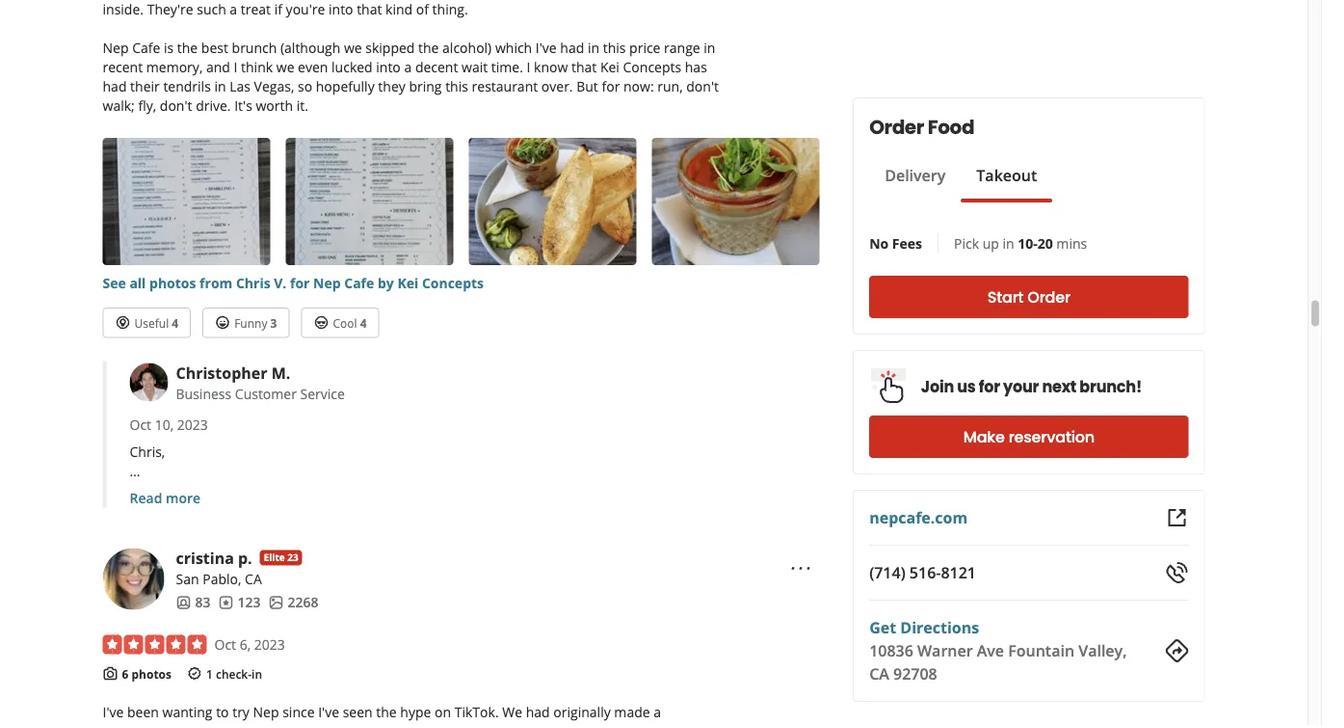 Task type: locate. For each thing, give the bounding box(es) containing it.
cafe up recent
[[132, 38, 160, 57]]

1 horizontal spatial don't
[[687, 77, 719, 95]]

nep up recent
[[103, 38, 129, 57]]

0 vertical spatial kei
[[601, 58, 620, 76]]

cool
[[333, 315, 357, 331]]

0 vertical spatial so
[[298, 77, 312, 95]]

4 right useful
[[172, 315, 178, 331]]

reservation down been
[[103, 722, 174, 725]]

their
[[130, 77, 160, 95]]

so
[[298, 77, 312, 95], [199, 481, 213, 499]]

since
[[283, 702, 315, 721]]

it.
[[297, 96, 308, 114]]

1 vertical spatial a
[[385, 520, 393, 538]]

0 horizontal spatial our
[[450, 500, 472, 519]]

0 horizontal spatial had
[[103, 77, 127, 95]]

0 vertical spatial we
[[613, 500, 633, 519]]

1 vertical spatial we
[[503, 702, 523, 721]]

oct left "10,"
[[130, 415, 151, 434]]

read
[[130, 489, 162, 507]]

0 horizontal spatial reservation
[[103, 722, 174, 725]]

valley,
[[1079, 640, 1127, 661]]

to left 'try'
[[216, 702, 229, 721]]

takeout tab panel
[[870, 202, 1053, 210]]

1 vertical spatial nếp
[[130, 597, 156, 615]]

as
[[232, 500, 246, 519]]

1 vertical spatial at
[[419, 539, 431, 557]]

1 vertical spatial service
[[188, 520, 232, 538]]

detailed
[[463, 481, 514, 499]]

and
[[206, 58, 230, 76], [522, 500, 546, 519], [235, 520, 259, 538], [215, 539, 239, 557], [565, 722, 589, 725]]

from left chris
[[200, 274, 233, 292]]

0 horizontal spatial kei
[[398, 274, 419, 292]]

1 horizontal spatial 2023
[[254, 635, 285, 654]]

reservation inside make reservation link
[[1009, 426, 1095, 448]]

kei right by
[[398, 274, 419, 292]]

importance
[[737, 500, 810, 519]]

in down the oct 6, 2023
[[252, 666, 262, 682]]

had up that on the top left of the page
[[560, 38, 585, 57]]

2 vertical spatial your
[[130, 539, 158, 557]]

at down smoother
[[419, 539, 431, 557]]

0 horizontal spatial don't
[[160, 96, 192, 114]]

1 vertical spatial oct
[[215, 635, 236, 654]]

in right guests
[[626, 520, 637, 538]]

reservation down next
[[1009, 426, 1095, 448]]

in right 'up' on the top of page
[[1003, 234, 1015, 252]]

24 directions v2 image
[[1166, 639, 1189, 662]]

reservation
[[1009, 426, 1095, 448], [103, 722, 174, 725]]

wouldn't
[[614, 722, 668, 725]]

in up has
[[704, 38, 716, 57]]

us
[[958, 376, 976, 398], [214, 500, 229, 519]]

83
[[195, 593, 211, 611]]

a right into on the top
[[404, 58, 412, 76]]

2 horizontal spatial had
[[560, 38, 585, 57]]

i right time.
[[527, 58, 531, 76]]

bay
[[505, 722, 528, 725]]

to right 'time'
[[375, 481, 388, 499]]

the left 'time'
[[319, 481, 340, 499]]

0 vertical spatial cafe
[[132, 38, 160, 57]]

concepts right by
[[422, 274, 484, 292]]

1 horizontal spatial so
[[298, 77, 312, 95]]

1 horizontal spatial your
[[431, 481, 459, 499]]

0 horizontal spatial nếp
[[130, 597, 156, 615]]

1 vertical spatial reservation
[[103, 722, 174, 725]]

now:
[[624, 77, 654, 95]]

1 vertical spatial nep
[[313, 274, 341, 292]]

0 vertical spatial nếp
[[606, 481, 632, 499]]

0 horizontal spatial 4
[[172, 315, 178, 331]]

nep inside nep cafe is the best brunch (although we skipped the alcohol) which i've had in this price range in recent memory, and i think we even lucked into a decent wait time. i know that kei concepts has had their tendrils in las vegas, so hopefully they bring this restaurant over. but for now: run, don't walk; fly, don't drive. it's worth it.
[[103, 38, 129, 57]]

1 horizontal spatial 4
[[360, 315, 367, 331]]

is up memory,
[[164, 38, 174, 57]]

is inside thank you so much for taking the time to share your detailed experience at nếp cafe! your feedback is invaluable to us as we constantly strive to improve our service and offerings. we understand the importance of timely service and will work to ensure a smoother experience for our guests in the future. we're grateful for your support and hope to see you again soon at nếp!
[[764, 481, 774, 499]]

1 horizontal spatial order
[[1028, 286, 1071, 308]]

see
[[103, 274, 126, 292]]

0 horizontal spatial we
[[503, 702, 523, 721]]

to left see
[[278, 539, 291, 557]]

our down offerings.
[[556, 520, 578, 538]]

and inside i've been wanting to try nep since i've seen the hype on tiktok. we had originally made a reservation for the irvine location, but we were driving from the bay area and we wouldn't hav
[[565, 722, 589, 725]]

(although
[[280, 38, 341, 57]]

is up importance
[[764, 481, 774, 499]]

0 vertical spatial 2023
[[177, 415, 208, 434]]

for inside i've been wanting to try nep since i've seen the hype on tiktok. we had originally made a reservation for the irvine location, but we were driving from the bay area and we wouldn't hav
[[178, 722, 196, 725]]

cafe!
[[635, 481, 667, 499]]

i've up know
[[536, 38, 557, 57]]

we right as
[[250, 500, 268, 519]]

start
[[988, 286, 1024, 308]]

2 horizontal spatial i've
[[536, 38, 557, 57]]

1 horizontal spatial ca
[[870, 663, 890, 684]]

we down "originally"
[[592, 722, 610, 725]]

kei right that on the top left of the page
[[601, 58, 620, 76]]

menu image
[[790, 557, 813, 580]]

0 vertical spatial experience
[[517, 481, 586, 499]]

2 horizontal spatial a
[[654, 702, 661, 721]]

concepts down price
[[623, 58, 682, 76]]

from inside i've been wanting to try nep since i've seen the hype on tiktok. we had originally made a reservation for the irvine location, but we were driving from the bay area and we wouldn't hav
[[447, 722, 478, 725]]

16 review v2 image
[[218, 595, 234, 610]]

your down of
[[130, 539, 158, 557]]

strive
[[340, 500, 374, 519]]

been
[[127, 702, 159, 721]]

0 vertical spatial your
[[1004, 376, 1040, 398]]

0 horizontal spatial a
[[385, 520, 393, 538]]

2023 right 6,
[[254, 635, 285, 654]]

cafe left the 83
[[159, 597, 187, 615]]

for down the wanting
[[178, 722, 196, 725]]

from down tiktok.
[[447, 722, 478, 725]]

0 horizontal spatial nep
[[103, 38, 129, 57]]

1 vertical spatial order
[[1028, 286, 1071, 308]]

0 horizontal spatial is
[[164, 38, 174, 57]]

tendrils
[[163, 77, 211, 95]]

0 vertical spatial this
[[603, 38, 626, 57]]

1 horizontal spatial oct
[[215, 635, 236, 654]]

2 vertical spatial cafe
[[159, 597, 187, 615]]

1 horizontal spatial kei
[[601, 58, 620, 76]]

tab list containing delivery
[[870, 164, 1053, 202]]

this down wait
[[446, 77, 468, 95]]

ca down 10836
[[870, 663, 890, 684]]

to right the strive
[[378, 500, 391, 519]]

christopher m. business customer service
[[176, 362, 345, 403]]

nếp left cafe!
[[606, 481, 632, 499]]

to
[[375, 481, 388, 499], [198, 500, 211, 519], [378, 500, 391, 519], [322, 520, 335, 538], [278, 539, 291, 557], [216, 702, 229, 721]]

0 horizontal spatial us
[[214, 500, 229, 519]]

4 right cool
[[360, 315, 367, 331]]

for down offerings.
[[534, 520, 552, 538]]

so left much on the bottom left of page
[[199, 481, 213, 499]]

0 vertical spatial ca
[[245, 570, 262, 588]]

experience up offerings.
[[517, 481, 586, 499]]

16 photos v2 image
[[268, 595, 284, 610]]

0 vertical spatial is
[[164, 38, 174, 57]]

nếp inside thank you so much for taking the time to share your detailed experience at nếp cafe! your feedback is invaluable to us as we constantly strive to improve our service and offerings. we understand the importance of timely service and will work to ensure a smoother experience for our guests in the future. we're grateful for your support and hope to see you again soon at nếp!
[[606, 481, 632, 499]]

i've left been
[[103, 702, 124, 721]]

6,
[[240, 635, 251, 654]]

0 horizontal spatial at
[[419, 539, 431, 557]]

but
[[577, 77, 599, 95]]

invaluable
[[130, 500, 194, 519]]

1 horizontal spatial nep
[[253, 702, 279, 721]]

on
[[435, 702, 451, 721]]

order
[[870, 114, 924, 141], [1028, 286, 1071, 308]]

0 vertical spatial oct
[[130, 415, 151, 434]]

nep up 16 cool v2 icon
[[313, 274, 341, 292]]

we up guests
[[613, 500, 633, 519]]

1 horizontal spatial nếp
[[606, 481, 632, 499]]

cristina
[[176, 547, 234, 568]]

oct left 6,
[[215, 635, 236, 654]]

10,
[[155, 415, 174, 434]]

we up vegas,
[[276, 58, 295, 76]]

3
[[271, 315, 277, 331]]

oct
[[130, 415, 151, 434], [215, 635, 236, 654]]

much
[[217, 481, 252, 499]]

1 vertical spatial 2023
[[254, 635, 285, 654]]

you right see
[[320, 539, 343, 557]]

us left as
[[214, 500, 229, 519]]

123
[[238, 593, 261, 611]]

cristina p. link
[[176, 547, 252, 568]]

photos right all
[[149, 274, 196, 292]]

0 vertical spatial you
[[172, 481, 195, 499]]

the down the wanting
[[199, 722, 220, 725]]

2 4 from the left
[[360, 315, 367, 331]]

0 horizontal spatial 2023
[[177, 415, 208, 434]]

0 vertical spatial concepts
[[623, 58, 682, 76]]

a up wouldn't
[[654, 702, 661, 721]]

1 horizontal spatial our
[[556, 520, 578, 538]]

16 camera v2 image
[[103, 666, 118, 681]]

16 friends v2 image
[[176, 595, 191, 610]]

funny
[[234, 315, 268, 331]]

16 check in v2 image
[[187, 666, 202, 681]]

you up invaluable
[[172, 481, 195, 499]]

cafe left by
[[344, 274, 374, 292]]

4
[[172, 315, 178, 331], [360, 315, 367, 331]]

16 useful v2 image
[[115, 315, 131, 330]]

get directions 10836 warner ave fountain valley, ca 92708
[[870, 617, 1127, 684]]

4 for useful 4
[[172, 315, 178, 331]]

0 horizontal spatial concepts
[[422, 274, 484, 292]]

for
[[602, 77, 620, 95], [290, 274, 310, 292], [979, 376, 1001, 398], [256, 481, 274, 499], [534, 520, 552, 538], [803, 520, 821, 538], [178, 722, 196, 725]]

2 vertical spatial nep
[[253, 702, 279, 721]]

this left price
[[603, 38, 626, 57]]

service down detailed
[[475, 500, 519, 519]]

more
[[166, 489, 201, 507]]

nếp down best,
[[130, 597, 156, 615]]

in up that on the top left of the page
[[588, 38, 600, 57]]

0 horizontal spatial order
[[870, 114, 924, 141]]

0 vertical spatial order
[[870, 114, 924, 141]]

i
[[234, 58, 238, 76], [527, 58, 531, 76]]

order right start
[[1028, 286, 1071, 308]]

for right but
[[602, 77, 620, 95]]

1 horizontal spatial i've
[[318, 702, 339, 721]]

a up soon
[[385, 520, 393, 538]]

0 vertical spatial reservation
[[1009, 426, 1095, 448]]

1 vertical spatial concepts
[[422, 274, 484, 292]]

i've up but
[[318, 702, 339, 721]]

1 4 from the left
[[172, 315, 178, 331]]

ca inside elite 23 san pablo, ca
[[245, 570, 262, 588]]

2 vertical spatial a
[[654, 702, 661, 721]]

had up walk;
[[103, 77, 127, 95]]

so up the it.
[[298, 77, 312, 95]]

0 horizontal spatial ca
[[245, 570, 262, 588]]

by
[[378, 274, 394, 292]]

we
[[344, 38, 362, 57], [276, 58, 295, 76], [250, 500, 268, 519], [344, 722, 362, 725], [592, 722, 610, 725]]

experience down detailed
[[461, 520, 531, 538]]

0 vertical spatial nep
[[103, 38, 129, 57]]

service up "cristina p."
[[188, 520, 232, 538]]

has
[[685, 58, 707, 76]]

1
[[206, 666, 213, 682]]

share
[[392, 481, 427, 499]]

2023 right "10,"
[[177, 415, 208, 434]]

1 vertical spatial this
[[446, 77, 468, 95]]

1 horizontal spatial you
[[320, 539, 343, 557]]

had up area
[[526, 702, 550, 721]]

pick
[[954, 234, 980, 252]]

0 vertical spatial from
[[200, 274, 233, 292]]

from
[[200, 274, 233, 292], [447, 722, 478, 725]]

6
[[122, 666, 129, 682]]

0 horizontal spatial from
[[200, 274, 233, 292]]

christopher
[[176, 362, 268, 383]]

we inside thank you so much for taking the time to share your detailed experience at nếp cafe! your feedback is invaluable to us as we constantly strive to improve our service and offerings. we understand the importance of timely service and will work to ensure a smoother experience for our guests in the future. we're grateful for your support and hope to see you again soon at nếp!
[[613, 500, 633, 519]]

1 vertical spatial photos
[[132, 666, 172, 682]]

brunch
[[232, 38, 277, 57]]

0 horizontal spatial i
[[234, 58, 238, 76]]

1 vertical spatial ca
[[870, 663, 890, 684]]

0 horizontal spatial so
[[199, 481, 213, 499]]

nep
[[103, 38, 129, 57], [313, 274, 341, 292], [253, 702, 279, 721]]

range
[[664, 38, 701, 57]]

1 horizontal spatial from
[[447, 722, 478, 725]]

memory,
[[146, 58, 203, 76]]

soon
[[384, 539, 415, 557]]

1 horizontal spatial i
[[527, 58, 531, 76]]

pick up in 10-20 mins
[[954, 234, 1088, 252]]

we up bay
[[503, 702, 523, 721]]

don't
[[687, 77, 719, 95], [160, 96, 192, 114]]

0 horizontal spatial your
[[130, 539, 158, 557]]

6 photos link
[[122, 666, 172, 682]]

join us for your next brunch!
[[922, 376, 1142, 398]]

reviews element
[[218, 592, 261, 612]]

alcohol)
[[443, 38, 492, 57]]

0 vertical spatial had
[[560, 38, 585, 57]]

make
[[964, 426, 1005, 448]]

1 horizontal spatial reservation
[[1009, 426, 1095, 448]]

to right work
[[322, 520, 335, 538]]

nep right 'try'
[[253, 702, 279, 721]]

0 vertical spatial our
[[450, 500, 472, 519]]

1 horizontal spatial concepts
[[623, 58, 682, 76]]

to inside i've been wanting to try nep since i've seen the hype on tiktok. we had originally made a reservation for the irvine location, but we were driving from the bay area and we wouldn't hav
[[216, 702, 229, 721]]

even
[[298, 58, 328, 76]]

your left next
[[1004, 376, 1040, 398]]

tab list
[[870, 164, 1053, 202]]

again
[[347, 539, 381, 557]]

1 vertical spatial is
[[764, 481, 774, 499]]

walk;
[[103, 96, 135, 114]]

the up decent
[[418, 38, 439, 57]]

1 horizontal spatial a
[[404, 58, 412, 76]]

24 phone v2 image
[[1166, 561, 1189, 584]]

2023
[[177, 415, 208, 434], [254, 635, 285, 654]]

order inside "button"
[[1028, 286, 1071, 308]]

order up delivery
[[870, 114, 924, 141]]

0 vertical spatial service
[[475, 500, 519, 519]]

which
[[495, 38, 532, 57]]

a inside thank you so much for taking the time to share your detailed experience at nếp cafe! your feedback is invaluable to us as we constantly strive to improve our service and offerings. we understand the importance of timely service and will work to ensure a smoother experience for our guests in the future. we're grateful for your support and hope to see you again soon at nếp!
[[385, 520, 393, 538]]

to left as
[[198, 500, 211, 519]]

2 vertical spatial had
[[526, 702, 550, 721]]

don't down has
[[687, 77, 719, 95]]

2268
[[288, 593, 319, 611]]

i up las
[[234, 58, 238, 76]]

seen
[[343, 702, 373, 721]]

kei
[[601, 58, 620, 76], [398, 274, 419, 292]]

photos right 6
[[132, 666, 172, 682]]

will
[[263, 520, 283, 538]]

photos
[[149, 274, 196, 292], [132, 666, 172, 682]]

at up offerings.
[[590, 481, 602, 499]]

us right join
[[958, 376, 976, 398]]

0 horizontal spatial oct
[[130, 415, 151, 434]]

1 vertical spatial experience
[[461, 520, 531, 538]]

1 horizontal spatial is
[[764, 481, 774, 499]]

ca down p.
[[245, 570, 262, 588]]

service
[[475, 500, 519, 519], [188, 520, 232, 538]]

don't down tendrils
[[160, 96, 192, 114]]

your up "improve" at the bottom left of page
[[431, 481, 459, 499]]

had
[[560, 38, 585, 57], [103, 77, 127, 95], [526, 702, 550, 721]]

1 horizontal spatial this
[[603, 38, 626, 57]]

our down detailed
[[450, 500, 472, 519]]

it's
[[234, 96, 252, 114]]

were
[[366, 722, 397, 725]]

see all photos from chris v. for nep cafe by kei concepts
[[103, 274, 484, 292]]



Task type: vqa. For each thing, say whether or not it's contained in the screenshot.
second '73 Reviews' from the right
no



Task type: describe. For each thing, give the bounding box(es) containing it.
8121
[[941, 562, 977, 583]]

us inside thank you so much for taking the time to share your detailed experience at nếp cafe! your feedback is invaluable to us as we constantly strive to improve our service and offerings. we understand the importance of timely service and will work to ensure a smoother experience for our guests in the future. we're grateful for your support and hope to see you again soon at nếp!
[[214, 500, 229, 519]]

vegas,
[[254, 77, 294, 95]]

hope
[[243, 539, 275, 557]]

oct 10, 2023
[[130, 415, 208, 434]]

2023 for oct 6, 2023
[[254, 635, 285, 654]]

pablo,
[[203, 570, 241, 588]]

we're
[[711, 520, 747, 538]]

time
[[344, 481, 372, 499]]

so inside thank you so much for taking the time to share your detailed experience at nếp cafe! your feedback is invaluable to us as we constantly strive to improve our service and offerings. we understand the importance of timely service and will work to ensure a smoother experience for our guests in the future. we're grateful for your support and hope to see you again soon at nếp!
[[199, 481, 213, 499]]

4 for cool 4
[[360, 315, 367, 331]]

i've inside nep cafe is the best brunch (although we skipped the alcohol) which i've had in this price range in recent memory, and i think we even lucked into a decent wait time. i know that kei concepts has had their tendrils in las vegas, so hopefully they bring this restaurant over. but for now: run, don't walk; fly, don't drive. it's worth it.
[[536, 38, 557, 57]]

0 horizontal spatial you
[[172, 481, 195, 499]]

for right grateful
[[803, 520, 821, 538]]

i've been wanting to try nep since i've seen the hype on tiktok. we had originally made a reservation for the irvine location, but we were driving from the bay area and we wouldn't hav
[[103, 702, 702, 725]]

(714) 516-8121
[[870, 562, 977, 583]]

area
[[532, 722, 561, 725]]

reservation inside i've been wanting to try nep since i've seen the hype on tiktok. we had originally made a reservation for the irvine location, but we were driving from the bay area and we wouldn't hav
[[103, 722, 174, 725]]

the up "were"
[[376, 702, 397, 721]]

friends element
[[176, 592, 211, 612]]

driving
[[400, 722, 443, 725]]

worth
[[256, 96, 293, 114]]

92708
[[894, 663, 938, 684]]

start order
[[988, 286, 1071, 308]]

1 vertical spatial your
[[431, 481, 459, 499]]

feedback
[[703, 481, 761, 499]]

elite 23 link
[[260, 550, 302, 565]]

5 star rating image
[[103, 635, 207, 654]]

0 vertical spatial don't
[[687, 77, 719, 95]]

1 vertical spatial you
[[320, 539, 343, 557]]

san
[[176, 570, 199, 588]]

ensure
[[338, 520, 382, 538]]

10836
[[870, 640, 914, 661]]

food
[[928, 114, 975, 141]]

2 horizontal spatial your
[[1004, 376, 1040, 398]]

we down seen
[[344, 722, 362, 725]]

0 vertical spatial at
[[590, 481, 602, 499]]

useful
[[134, 315, 169, 331]]

photo of cristina p. image
[[103, 548, 164, 610]]

1 horizontal spatial us
[[958, 376, 976, 398]]

grateful
[[751, 520, 800, 538]]

we up lucked
[[344, 38, 362, 57]]

oct for oct 6, 2023
[[215, 635, 236, 654]]

order food
[[870, 114, 975, 141]]

6 photos
[[122, 666, 172, 682]]

your
[[670, 481, 700, 499]]

wanting
[[162, 702, 213, 721]]

offerings.
[[550, 500, 610, 519]]

thank you so much for taking the time to share your detailed experience at nếp cafe! your feedback is invaluable to us as we constantly strive to improve our service and offerings. we understand the importance of timely service and will work to ensure a smoother experience for our guests in the future. we're grateful for your support and hope to see you again soon at nếp!
[[130, 481, 821, 557]]

bring
[[409, 77, 442, 95]]

2 i from the left
[[527, 58, 531, 76]]

1 check-in
[[206, 666, 262, 682]]

read more
[[130, 489, 201, 507]]

oct for oct 10, 2023
[[130, 415, 151, 434]]

1 vertical spatial don't
[[160, 96, 192, 114]]

23
[[288, 551, 299, 564]]

made
[[614, 702, 650, 721]]

read more button
[[130, 488, 201, 508]]

0 vertical spatial photos
[[149, 274, 196, 292]]

guests
[[581, 520, 622, 538]]

in inside thank you so much for taking the time to share your detailed experience at nếp cafe! your feedback is invaluable to us as we constantly strive to improve our service and offerings. we understand the importance of timely service and will work to ensure a smoother experience for our guests in the future. we're grateful for your support and hope to see you again soon at nếp!
[[626, 520, 637, 538]]

chris
[[236, 274, 271, 292]]

1 horizontal spatial service
[[475, 500, 519, 519]]

wait
[[462, 58, 488, 76]]

nếp!
[[435, 539, 464, 557]]

a inside i've been wanting to try nep since i've seen the hype on tiktok. we had originally made a reservation for the irvine location, but we were driving from the bay area and we wouldn't hav
[[654, 702, 661, 721]]

originally
[[554, 702, 611, 721]]

join
[[922, 376, 954, 398]]

2023 for oct 10, 2023
[[177, 415, 208, 434]]

cristina p.
[[176, 547, 252, 568]]

photo of christopher m. image
[[130, 363, 168, 402]]

16 cool v2 image
[[314, 315, 329, 330]]

had inside i've been wanting to try nep since i've seen the hype on tiktok. we had originally made a reservation for the irvine location, but we were driving from the bay area and we wouldn't hav
[[526, 702, 550, 721]]

fees
[[893, 234, 923, 252]]

hopefully
[[316, 77, 375, 95]]

best
[[201, 38, 228, 57]]

24 external link v2 image
[[1166, 506, 1189, 529]]

0 horizontal spatial this
[[446, 77, 468, 95]]

photos element
[[268, 592, 319, 612]]

elite 23 san pablo, ca
[[176, 551, 299, 588]]

16 funny v2 image
[[215, 315, 231, 330]]

for inside nep cafe is the best brunch (although we skipped the alcohol) which i've had in this price range in recent memory, and i think we even lucked into a decent wait time. i know that kei concepts has had their tendrils in las vegas, so hopefully they bring this restaurant over. but for now: run, don't walk; fly, don't drive. it's worth it.
[[602, 77, 620, 95]]

cafe inside nep cafe is the best brunch (although we skipped the alcohol) which i've had in this price range in recent memory, and i think we even lucked into a decent wait time. i know that kei concepts has had their tendrils in las vegas, so hopefully they bring this restaurant over. but for now: run, don't walk; fly, don't drive. it's worth it.
[[132, 38, 160, 57]]

nếp inside best, nếp cafe
[[130, 597, 156, 615]]

directions
[[901, 617, 980, 638]]

lucked
[[332, 58, 373, 76]]

the down understand
[[641, 520, 661, 538]]

and inside nep cafe is the best brunch (although we skipped the alcohol) which i've had in this price range in recent memory, and i think we even lucked into a decent wait time. i know that kei concepts has had their tendrils in las vegas, so hopefully they bring this restaurant over. but for now: run, don't walk; fly, don't drive. it's worth it.
[[206, 58, 230, 76]]

they
[[378, 77, 406, 95]]

recent
[[103, 58, 143, 76]]

1 vertical spatial cafe
[[344, 274, 374, 292]]

nepcafe.com link
[[870, 507, 968, 528]]

a inside nep cafe is the best brunch (although we skipped the alcohol) which i've had in this price range in recent memory, and i think we even lucked into a decent wait time. i know that kei concepts has had their tendrils in las vegas, so hopefully they bring this restaurant over. but for now: run, don't walk; fly, don't drive. it's worth it.
[[404, 58, 412, 76]]

no
[[870, 234, 889, 252]]

kei inside nep cafe is the best brunch (although we skipped the alcohol) which i've had in this price range in recent memory, and i think we even lucked into a decent wait time. i know that kei concepts has had their tendrils in las vegas, so hopefully they bring this restaurant over. but for now: run, don't walk; fly, don't drive. it's worth it.
[[601, 58, 620, 76]]

elite
[[264, 551, 285, 564]]

for up make
[[979, 376, 1001, 398]]

restaurant
[[472, 77, 538, 95]]

run,
[[658, 77, 683, 95]]

location,
[[262, 722, 316, 725]]

fountain
[[1009, 640, 1075, 661]]

so inside nep cafe is the best brunch (although we skipped the alcohol) which i've had in this price range in recent memory, and i think we even lucked into a decent wait time. i know that kei concepts has had their tendrils in las vegas, so hopefully they bring this restaurant over. but for now: run, don't walk; fly, don't drive. it's worth it.
[[298, 77, 312, 95]]

get
[[870, 617, 897, 638]]

time.
[[492, 58, 523, 76]]

support
[[162, 539, 212, 557]]

for right much on the bottom left of page
[[256, 481, 274, 499]]

0 horizontal spatial service
[[188, 520, 232, 538]]

brunch!
[[1080, 376, 1142, 398]]

work
[[287, 520, 318, 538]]

in left las
[[214, 77, 226, 95]]

the up memory,
[[177, 38, 198, 57]]

0 horizontal spatial i've
[[103, 702, 124, 721]]

nep cafe is the best brunch (although we skipped the alcohol) which i've had in this price range in recent memory, and i think we even lucked into a decent wait time. i know that kei concepts has had their tendrils in las vegas, so hopefully they bring this restaurant over. but for now: run, don't walk; fly, don't drive. it's worth it.
[[103, 38, 719, 114]]

the up we're
[[713, 500, 734, 519]]

ca inside get directions 10836 warner ave fountain valley, ca 92708
[[870, 663, 890, 684]]

decent
[[415, 58, 458, 76]]

into
[[376, 58, 401, 76]]

mins
[[1057, 234, 1088, 252]]

1 vertical spatial had
[[103, 77, 127, 95]]

1 i from the left
[[234, 58, 238, 76]]

irvine
[[224, 722, 259, 725]]

fly,
[[138, 96, 156, 114]]

1 vertical spatial kei
[[398, 274, 419, 292]]

20
[[1038, 234, 1053, 252]]

see all photos from chris v. for nep cafe by kei concepts link
[[103, 274, 484, 292]]

all
[[130, 274, 146, 292]]

price
[[630, 38, 661, 57]]

for right v.
[[290, 274, 310, 292]]

we inside thank you so much for taking the time to share your detailed experience at nếp cafe! your feedback is invaluable to us as we constantly strive to improve our service and offerings. we understand the importance of timely service and will work to ensure a smoother experience for our guests in the future. we're grateful for your support and hope to see you again soon at nếp!
[[250, 500, 268, 519]]

see
[[295, 539, 316, 557]]

is inside nep cafe is the best brunch (although we skipped the alcohol) which i've had in this price range in recent memory, and i think we even lucked into a decent wait time. i know that kei concepts has had their tendrils in las vegas, so hopefully they bring this restaurant over. but for now: run, don't walk; fly, don't drive. it's worth it.
[[164, 38, 174, 57]]

hype
[[400, 702, 431, 721]]

cafe inside best, nếp cafe
[[159, 597, 187, 615]]

the down tiktok.
[[481, 722, 502, 725]]

1 vertical spatial our
[[556, 520, 578, 538]]

we inside i've been wanting to try nep since i've seen the hype on tiktok. we had originally made a reservation for the irvine location, but we were driving from the bay area and we wouldn't hav
[[503, 702, 523, 721]]

think
[[241, 58, 273, 76]]

concepts inside nep cafe is the best brunch (although we skipped the alcohol) which i've had in this price range in recent memory, and i think we even lucked into a decent wait time. i know that kei concepts has had their tendrils in las vegas, so hopefully they bring this restaurant over. but for now: run, don't walk; fly, don't drive. it's worth it.
[[623, 58, 682, 76]]

nep inside i've been wanting to try nep since i've seen the hype on tiktok. we had originally made a reservation for the irvine location, but we were driving from the bay area and we wouldn't hav
[[253, 702, 279, 721]]



